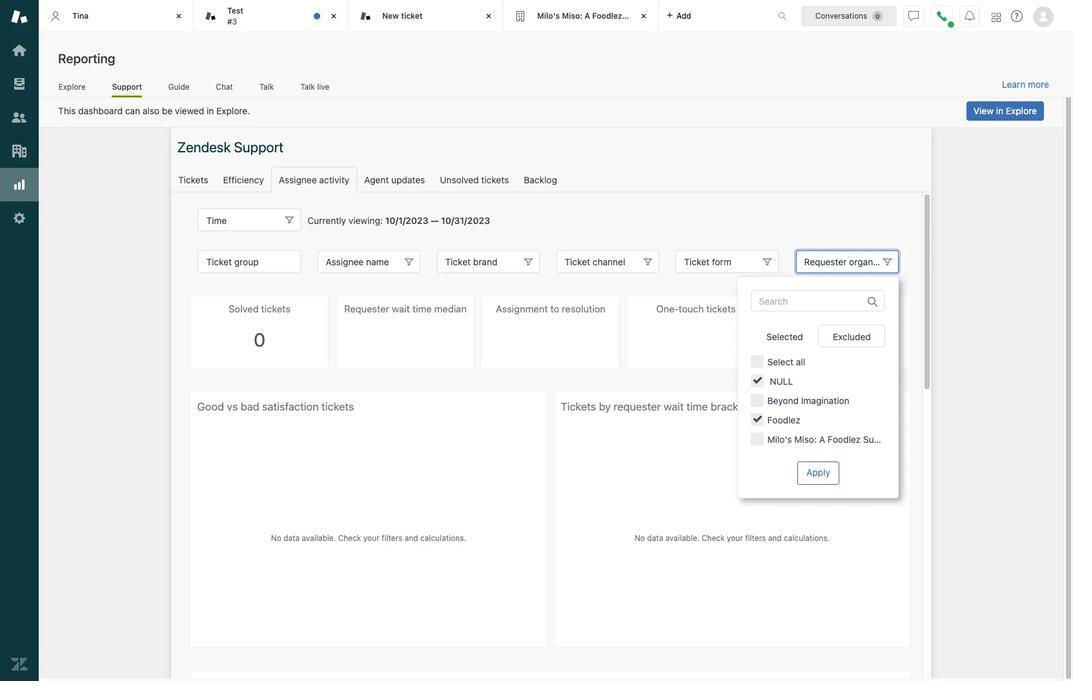 Task type: describe. For each thing, give the bounding box(es) containing it.
learn more
[[1003, 79, 1050, 90]]

chat link
[[216, 82, 233, 96]]

talk live link
[[300, 82, 330, 96]]

zendesk support image
[[11, 8, 28, 25]]

close image for new ticket
[[483, 10, 496, 23]]

0 vertical spatial explore
[[59, 82, 86, 91]]

this
[[58, 105, 76, 116]]

main element
[[0, 0, 39, 682]]

learn
[[1003, 79, 1026, 90]]

conversations button
[[802, 5, 897, 26]]

get started image
[[11, 42, 28, 59]]

live
[[317, 82, 330, 91]]

dashboard
[[78, 105, 123, 116]]

miso:
[[562, 11, 583, 21]]

milo's miso: a foodlez subsidiary tab
[[504, 0, 665, 32]]

talk for talk live
[[301, 82, 315, 91]]

zendesk products image
[[992, 13, 1001, 22]]

close image for milo's miso: a foodlez subsidiary
[[638, 10, 651, 23]]

admin image
[[11, 210, 28, 227]]

close image inside tina tab
[[173, 10, 185, 23]]

support link
[[112, 82, 142, 98]]

guide
[[168, 82, 190, 91]]

talk live
[[301, 82, 330, 91]]

viewed
[[175, 105, 204, 116]]

tina
[[72, 11, 89, 21]]

talk for talk
[[260, 82, 274, 91]]

tabs tab list
[[39, 0, 765, 32]]

foodlez
[[593, 11, 623, 21]]

conversations
[[816, 11, 868, 20]]

#3
[[227, 16, 237, 26]]

be
[[162, 105, 173, 116]]

notifications image
[[965, 11, 976, 21]]

a
[[585, 11, 591, 21]]

talk link
[[259, 82, 274, 96]]

add
[[677, 11, 692, 20]]

organizations image
[[11, 143, 28, 160]]

milo's miso: a foodlez subsidiary
[[538, 11, 665, 21]]

ticket
[[401, 11, 423, 21]]

test #3
[[227, 6, 244, 26]]

customers image
[[11, 109, 28, 126]]

milo's
[[538, 11, 560, 21]]

chat
[[216, 82, 233, 91]]

button displays agent's chat status as invisible. image
[[909, 11, 919, 21]]



Task type: vqa. For each thing, say whether or not it's contained in the screenshot.
Explore in the button
yes



Task type: locate. For each thing, give the bounding box(es) containing it.
guide link
[[168, 82, 190, 96]]

tina tab
[[39, 0, 194, 32]]

test
[[227, 6, 244, 16]]

0 horizontal spatial in
[[207, 105, 214, 116]]

1 close image from the left
[[173, 10, 185, 23]]

close image inside milo's miso: a foodlez subsidiary tab
[[638, 10, 651, 23]]

new ticket
[[382, 11, 423, 21]]

1 close image from the left
[[483, 10, 496, 23]]

explore link
[[58, 82, 86, 96]]

0 horizontal spatial close image
[[483, 10, 496, 23]]

close image inside new ticket tab
[[483, 10, 496, 23]]

in right the viewed
[[207, 105, 214, 116]]

view in explore button
[[967, 101, 1045, 121]]

1 horizontal spatial explore
[[1007, 105, 1038, 116]]

also
[[143, 105, 160, 116]]

1 horizontal spatial talk
[[301, 82, 315, 91]]

1 in from the left
[[207, 105, 214, 116]]

tab
[[194, 0, 349, 32]]

new ticket tab
[[349, 0, 504, 32]]

in
[[207, 105, 214, 116], [997, 105, 1004, 116]]

tab containing test
[[194, 0, 349, 32]]

reporting image
[[11, 176, 28, 193]]

new
[[382, 11, 399, 21]]

explore up "this"
[[59, 82, 86, 91]]

in right view in the right top of the page
[[997, 105, 1004, 116]]

view in explore
[[974, 105, 1038, 116]]

2 close image from the left
[[328, 10, 340, 23]]

zendesk image
[[11, 656, 28, 673]]

subsidiary
[[625, 11, 665, 21]]

0 horizontal spatial talk
[[260, 82, 274, 91]]

add button
[[659, 0, 699, 32]]

support
[[112, 82, 142, 91]]

get help image
[[1012, 10, 1023, 22]]

close image
[[173, 10, 185, 23], [328, 10, 340, 23]]

more
[[1029, 79, 1050, 90]]

talk left live at the top of page
[[301, 82, 315, 91]]

1 horizontal spatial in
[[997, 105, 1004, 116]]

0 horizontal spatial explore
[[59, 82, 86, 91]]

2 in from the left
[[997, 105, 1004, 116]]

2 talk from the left
[[301, 82, 315, 91]]

explore down 'learn more' link
[[1007, 105, 1038, 116]]

can
[[125, 105, 140, 116]]

close image left #3
[[173, 10, 185, 23]]

1 horizontal spatial close image
[[638, 10, 651, 23]]

close image left "add" popup button
[[638, 10, 651, 23]]

explore inside button
[[1007, 105, 1038, 116]]

1 vertical spatial explore
[[1007, 105, 1038, 116]]

talk right 'chat'
[[260, 82, 274, 91]]

learn more link
[[1003, 79, 1050, 90]]

explore.
[[217, 105, 250, 116]]

views image
[[11, 76, 28, 92]]

0 horizontal spatial close image
[[173, 10, 185, 23]]

1 horizontal spatial close image
[[328, 10, 340, 23]]

close image left new
[[328, 10, 340, 23]]

talk
[[260, 82, 274, 91], [301, 82, 315, 91]]

close image left milo's
[[483, 10, 496, 23]]

1 talk from the left
[[260, 82, 274, 91]]

view
[[974, 105, 994, 116]]

in inside button
[[997, 105, 1004, 116]]

this dashboard can also be viewed in explore.
[[58, 105, 250, 116]]

reporting
[[58, 51, 115, 66]]

explore
[[59, 82, 86, 91], [1007, 105, 1038, 116]]

2 close image from the left
[[638, 10, 651, 23]]

close image
[[483, 10, 496, 23], [638, 10, 651, 23]]



